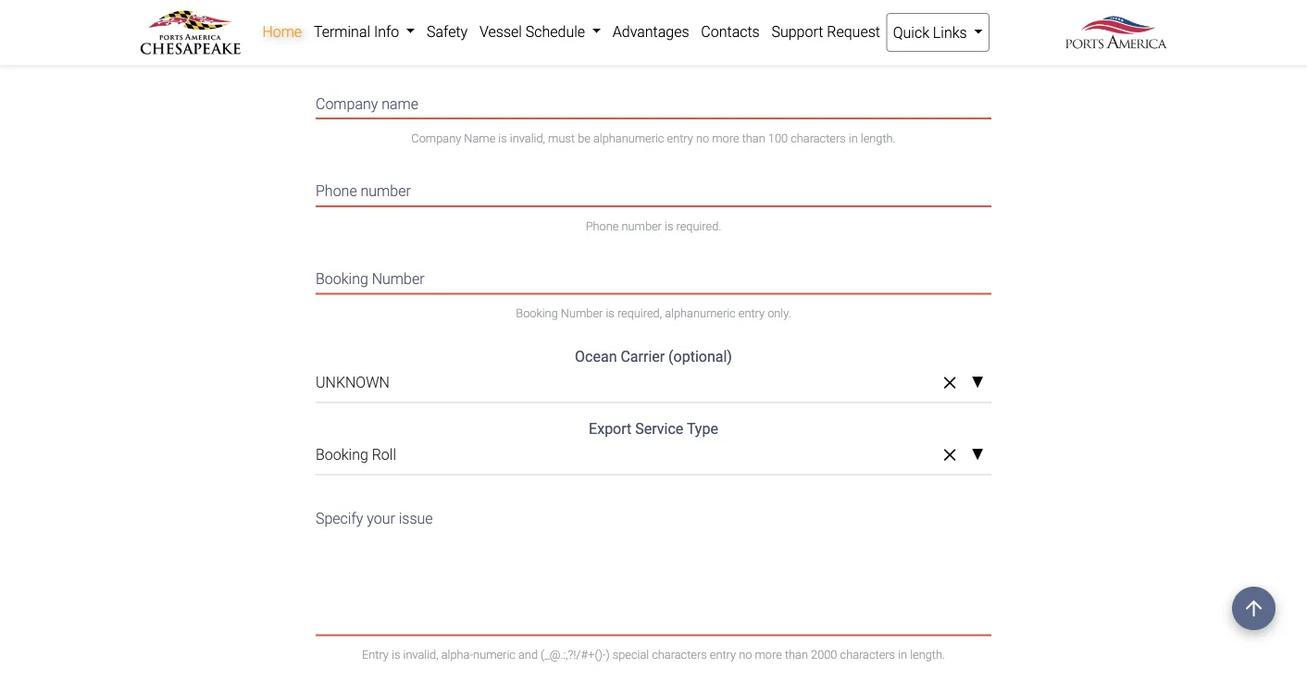 Task type: describe. For each thing, give the bounding box(es) containing it.
(optional)
[[669, 348, 732, 366]]

ocean
[[575, 348, 617, 366]]

booking roll
[[316, 446, 396, 464]]

entry right special
[[710, 648, 736, 662]]

safety
[[427, 23, 468, 40]]

0 vertical spatial in
[[823, 44, 832, 57]]

Full name text field
[[316, 0, 992, 31]]

characters inside the company name company name is invalid, must be alphanumeric entry no more than 100 characters in length.
[[791, 131, 846, 145]]

2 horizontal spatial than
[[785, 648, 808, 662]]

info
[[374, 23, 399, 40]]

company name company name is invalid, must be alphanumeric entry no more than 100 characters in length.
[[316, 95, 896, 145]]

contacts link
[[695, 13, 766, 50]]

special
[[613, 648, 649, 662]]

0 vertical spatial more
[[686, 44, 713, 57]]

1 vertical spatial company
[[411, 131, 461, 145]]

terminal info link
[[308, 13, 421, 50]]

booking for booking number is required, alphanumeric entry only.
[[516, 306, 558, 320]]

home
[[262, 23, 302, 40]]

vessel schedule link
[[474, 13, 607, 50]]

0 horizontal spatial company
[[316, 95, 378, 112]]

is inside the company name company name is invalid, must be alphanumeric entry no more than 100 characters in length.
[[499, 131, 507, 145]]

(_@.:,?!/#+()-
[[541, 648, 606, 662]]

your
[[367, 510, 395, 527]]

advantages link
[[607, 13, 695, 50]]

must inside the company name company name is invalid, must be alphanumeric entry no more than 100 characters in length.
[[548, 131, 575, 145]]

vessel
[[480, 23, 522, 40]]

than inside the company name company name is invalid, must be alphanumeric entry no more than 100 characters in length.
[[742, 131, 766, 145]]

quick
[[893, 24, 930, 41]]

✕ for unknown
[[944, 374, 956, 393]]

0 vertical spatial must
[[522, 44, 549, 57]]

terminal info
[[314, 23, 403, 40]]

number for booking number is required, alphanumeric entry only.
[[561, 306, 603, 320]]

entry left only.
[[739, 306, 765, 320]]

Booking Number text field
[[316, 258, 992, 294]]

0 vertical spatial name
[[438, 44, 469, 57]]

▼ for unknown
[[972, 375, 984, 391]]

issue
[[399, 510, 433, 527]]

numeric
[[473, 648, 516, 662]]

schedule
[[526, 23, 585, 40]]

phone for phone number
[[316, 182, 357, 200]]

support request link
[[766, 13, 886, 50]]

name inside the company name company name is invalid, must be alphanumeric entry no more than 100 characters in length.
[[464, 131, 496, 145]]

)
[[606, 648, 610, 662]]

0 horizontal spatial no
[[670, 44, 683, 57]]

Phone number text field
[[316, 171, 992, 206]]

alphanumeric inside the company name company name is invalid, must be alphanumeric entry no more than 100 characters in length.
[[594, 131, 664, 145]]

full
[[316, 7, 339, 25]]

booking for booking number
[[316, 270, 368, 288]]

2 vertical spatial more
[[755, 648, 782, 662]]

entry is invalid, alpha-numeric and (_@.:,?!/#+()-) special characters entry no more than 2000 characters in length.
[[362, 648, 945, 662]]

booking number
[[316, 270, 425, 288]]

request
[[827, 23, 881, 40]]

roll
[[372, 446, 396, 464]]

0 vertical spatial alphanumeric
[[567, 44, 638, 57]]

booking for booking roll
[[316, 446, 368, 464]]

carrier
[[621, 348, 665, 366]]

advantages
[[613, 23, 689, 40]]

phone number
[[316, 182, 411, 200]]

2 vertical spatial length.
[[910, 648, 945, 662]]

in inside the company name company name is invalid, must be alphanumeric entry no more than 100 characters in length.
[[849, 131, 858, 145]]

number for phone number is required.
[[622, 219, 662, 233]]

specify
[[316, 510, 363, 527]]



Task type: vqa. For each thing, say whether or not it's contained in the screenshot.
the leftmost Number
yes



Task type: locate. For each thing, give the bounding box(es) containing it.
2 vertical spatial than
[[785, 648, 808, 662]]

quick links link
[[886, 13, 990, 52]]

0 vertical spatial ✕
[[944, 374, 956, 393]]

1 horizontal spatial 100
[[768, 131, 788, 145]]

name inside the company name company name is invalid, must be alphanumeric entry no more than 100 characters in length.
[[382, 95, 419, 112]]

1 vertical spatial booking
[[516, 306, 558, 320]]

type
[[687, 420, 718, 438]]

0 vertical spatial than
[[716, 44, 739, 57]]

required,
[[618, 306, 662, 320]]

0 vertical spatial number
[[361, 182, 411, 200]]

2 vertical spatial alphanumeric
[[665, 306, 736, 320]]

1 vertical spatial number
[[561, 306, 603, 320]]

invalid, for specify your issue
[[403, 648, 439, 662]]

terminal
[[314, 23, 370, 40]]

2 horizontal spatial in
[[898, 648, 908, 662]]

be down company name text box
[[578, 131, 591, 145]]

home link
[[257, 13, 308, 50]]

length. inside the company name company name is invalid, must be alphanumeric entry no more than 100 characters in length.
[[861, 131, 896, 145]]

no down company name text box
[[696, 131, 709, 145]]

0 horizontal spatial phone
[[316, 182, 357, 200]]

more inside the company name company name is invalid, must be alphanumeric entry no more than 100 characters in length.
[[712, 131, 739, 145]]

2 vertical spatial in
[[898, 648, 908, 662]]

✕ for booking roll
[[944, 446, 956, 465]]

0 vertical spatial 100
[[742, 44, 762, 57]]

booking number is required, alphanumeric entry only.
[[516, 306, 791, 320]]

1 horizontal spatial in
[[849, 131, 858, 145]]

characters
[[765, 44, 820, 57], [791, 131, 846, 145], [652, 648, 707, 662], [840, 648, 896, 662]]

1 horizontal spatial than
[[742, 131, 766, 145]]

0 vertical spatial booking
[[316, 270, 368, 288]]

number down phone number text field
[[622, 219, 662, 233]]

ocean carrier (optional)
[[575, 348, 732, 366]]

2 vertical spatial booking
[[316, 446, 368, 464]]

no down advantages
[[670, 44, 683, 57]]

0 vertical spatial number
[[372, 270, 425, 288]]

unknown
[[316, 374, 390, 392]]

service
[[635, 420, 684, 438]]

100 inside the company name company name is invalid, must be alphanumeric entry no more than 100 characters in length.
[[768, 131, 788, 145]]

is
[[472, 44, 481, 57], [499, 131, 507, 145], [665, 219, 674, 233], [606, 306, 615, 320], [392, 648, 400, 662]]

1 vertical spatial length.
[[861, 131, 896, 145]]

alphanumeric
[[567, 44, 638, 57], [594, 131, 664, 145], [665, 306, 736, 320]]

1 vertical spatial name
[[382, 95, 419, 112]]

1 horizontal spatial be
[[578, 131, 591, 145]]

number for booking number
[[372, 270, 425, 288]]

0 horizontal spatial in
[[823, 44, 832, 57]]

0 horizontal spatial than
[[716, 44, 739, 57]]

entry
[[641, 44, 667, 57], [667, 131, 693, 145], [739, 306, 765, 320], [710, 648, 736, 662]]

support request
[[772, 23, 881, 40]]

support
[[772, 23, 824, 40]]

2 vertical spatial no
[[739, 648, 752, 662]]

0 vertical spatial name
[[342, 7, 379, 25]]

1 vertical spatial in
[[849, 131, 858, 145]]

be inside the company name company name is invalid, must be alphanumeric entry no more than 100 characters in length.
[[578, 131, 591, 145]]

0 horizontal spatial be
[[552, 44, 564, 57]]

phone number is required.
[[586, 219, 722, 233]]

number for phone number
[[361, 182, 411, 200]]

1 vertical spatial no
[[696, 131, 709, 145]]

0 vertical spatial no
[[670, 44, 683, 57]]

no left 2000
[[739, 648, 752, 662]]

be down schedule
[[552, 44, 564, 57]]

more down company name text box
[[712, 131, 739, 145]]

1 vertical spatial than
[[742, 131, 766, 145]]

quick links
[[893, 24, 971, 41]]

0 vertical spatial ▼
[[972, 375, 984, 391]]

export
[[589, 420, 632, 438]]

invalid,
[[484, 44, 519, 57], [510, 131, 545, 145], [403, 648, 439, 662]]

1 vertical spatial more
[[712, 131, 739, 145]]

alpha-
[[441, 648, 473, 662]]

1 horizontal spatial name
[[382, 95, 419, 112]]

1 vertical spatial number
[[622, 219, 662, 233]]

0 vertical spatial invalid,
[[484, 44, 519, 57]]

length.
[[835, 44, 870, 57], [861, 131, 896, 145], [910, 648, 945, 662]]

more
[[686, 44, 713, 57], [712, 131, 739, 145], [755, 648, 782, 662]]

entry down advantages
[[641, 44, 667, 57]]

2000
[[811, 648, 838, 662]]

invalid, for full name
[[484, 44, 519, 57]]

▼ for booking roll
[[972, 448, 984, 463]]

entry
[[362, 648, 389, 662]]

1 vertical spatial alphanumeric
[[594, 131, 664, 145]]

0 horizontal spatial name
[[342, 7, 379, 25]]

links
[[933, 24, 967, 41]]

name for full
[[342, 7, 379, 25]]

2 ✕ from the top
[[944, 446, 956, 465]]

1 vertical spatial 100
[[768, 131, 788, 145]]

1 vertical spatial ▼
[[972, 448, 984, 463]]

Specify your issue text field
[[316, 498, 992, 636]]

1 vertical spatial be
[[578, 131, 591, 145]]

1 vertical spatial name
[[464, 131, 496, 145]]

safety link
[[421, 13, 474, 50]]

must
[[522, 44, 549, 57], [548, 131, 575, 145]]

0 vertical spatial company
[[316, 95, 378, 112]]

more down contacts
[[686, 44, 713, 57]]

number
[[361, 182, 411, 200], [622, 219, 662, 233]]

company
[[316, 95, 378, 112], [411, 131, 461, 145]]

phone for phone number is required.
[[586, 219, 619, 233]]

in
[[823, 44, 832, 57], [849, 131, 858, 145], [898, 648, 908, 662]]

entry inside the company name company name is invalid, must be alphanumeric entry no more than 100 characters in length.
[[667, 131, 693, 145]]

export service type
[[589, 420, 718, 438]]

✕
[[944, 374, 956, 393], [944, 446, 956, 465]]

specify your issue
[[316, 510, 433, 527]]

than
[[716, 44, 739, 57], [742, 131, 766, 145], [785, 648, 808, 662]]

1 vertical spatial invalid,
[[510, 131, 545, 145]]

name is invalid, must be alphanumeric entry no more than 100 characters in length.
[[438, 44, 870, 57]]

1 horizontal spatial no
[[696, 131, 709, 145]]

0 horizontal spatial 100
[[742, 44, 762, 57]]

number
[[372, 270, 425, 288], [561, 306, 603, 320]]

100
[[742, 44, 762, 57], [768, 131, 788, 145]]

2 vertical spatial invalid,
[[403, 648, 439, 662]]

1 horizontal spatial phone
[[586, 219, 619, 233]]

1 ▼ from the top
[[972, 375, 984, 391]]

Company name text field
[[316, 83, 992, 119]]

contacts
[[701, 23, 760, 40]]

alphanumeric down company name text box
[[594, 131, 664, 145]]

name
[[438, 44, 469, 57], [464, 131, 496, 145]]

name for company
[[382, 95, 419, 112]]

0 vertical spatial length.
[[835, 44, 870, 57]]

more left 2000
[[755, 648, 782, 662]]

entry down company name text box
[[667, 131, 693, 145]]

required.
[[676, 219, 722, 233]]

1 vertical spatial must
[[548, 131, 575, 145]]

0 horizontal spatial number
[[361, 182, 411, 200]]

1 horizontal spatial number
[[622, 219, 662, 233]]

2 horizontal spatial no
[[739, 648, 752, 662]]

1 vertical spatial phone
[[586, 219, 619, 233]]

no inside the company name company name is invalid, must be alphanumeric entry no more than 100 characters in length.
[[696, 131, 709, 145]]

alphanumeric up (optional)
[[665, 306, 736, 320]]

no
[[670, 44, 683, 57], [696, 131, 709, 145], [739, 648, 752, 662]]

name
[[342, 7, 379, 25], [382, 95, 419, 112]]

2 ▼ from the top
[[972, 448, 984, 463]]

and
[[519, 648, 538, 662]]

vessel schedule
[[480, 23, 589, 40]]

1 vertical spatial ✕
[[944, 446, 956, 465]]

0 vertical spatial phone
[[316, 182, 357, 200]]

number up "booking number"
[[361, 182, 411, 200]]

be
[[552, 44, 564, 57], [578, 131, 591, 145]]

full name
[[316, 7, 379, 25]]

1 ✕ from the top
[[944, 374, 956, 393]]

only.
[[768, 306, 791, 320]]

phone
[[316, 182, 357, 200], [586, 219, 619, 233]]

go to top image
[[1233, 587, 1276, 631]]

0 vertical spatial be
[[552, 44, 564, 57]]

1 horizontal spatial number
[[561, 306, 603, 320]]

0 horizontal spatial number
[[372, 270, 425, 288]]

booking
[[316, 270, 368, 288], [516, 306, 558, 320], [316, 446, 368, 464]]

invalid, inside the company name company name is invalid, must be alphanumeric entry no more than 100 characters in length.
[[510, 131, 545, 145]]

1 horizontal spatial company
[[411, 131, 461, 145]]

▼
[[972, 375, 984, 391], [972, 448, 984, 463]]

alphanumeric down schedule
[[567, 44, 638, 57]]



